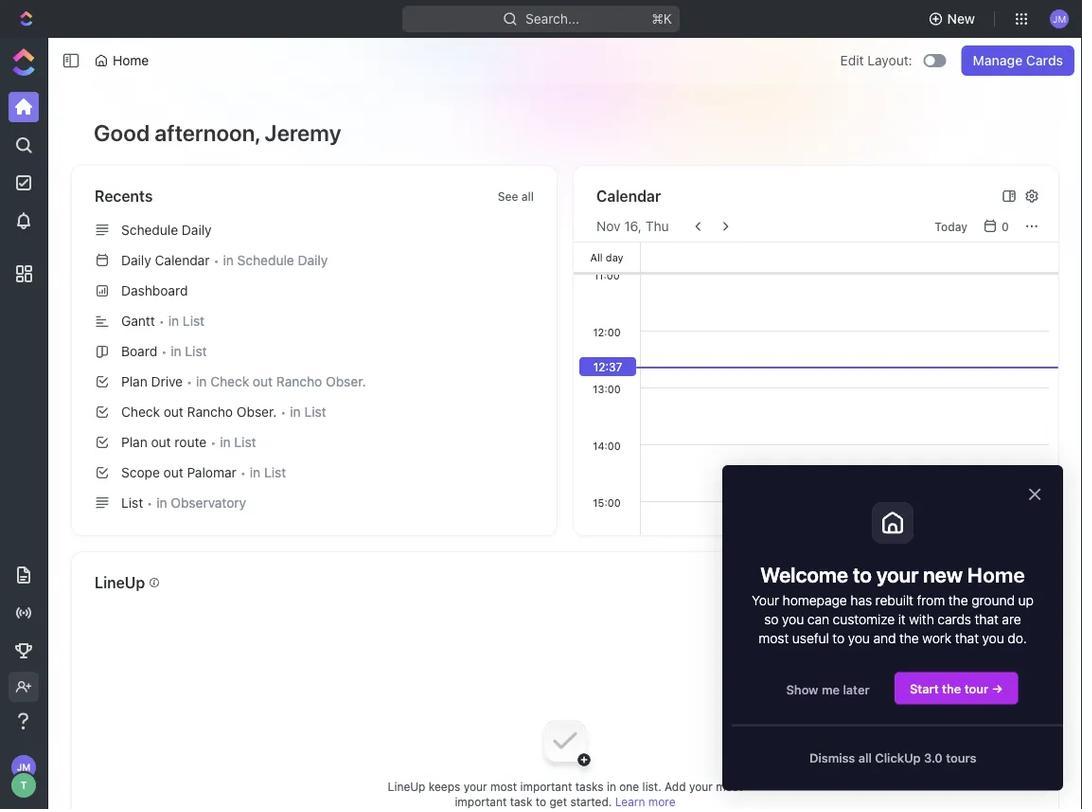 Task type: vqa. For each thing, say whether or not it's contained in the screenshot.
'Dashboard'
yes



Task type: describe. For each thing, give the bounding box(es) containing it.
plan for plan out route
[[121, 434, 148, 450]]

plan out route • in list
[[121, 434, 256, 450]]

× button
[[1028, 479, 1043, 505]]

list down scope
[[121, 495, 143, 511]]

14:00
[[593, 440, 621, 452]]

today button
[[928, 215, 976, 238]]

list right palomar
[[264, 465, 286, 480]]

welcome
[[761, 562, 849, 586]]

more
[[649, 795, 676, 808]]

lineup keeps your most important tasks in one list. add your most important task to get started.
[[388, 780, 743, 808]]

0 vertical spatial important
[[521, 780, 573, 793]]

gantt • in list
[[121, 313, 205, 329]]

board • in list
[[121, 343, 207, 359]]

drive
[[151, 374, 183, 389]]

list down check out rancho obser. • in list
[[234, 434, 256, 450]]

in down check out rancho obser. • in list
[[220, 434, 231, 450]]

nov
[[597, 218, 621, 234]]

dashboard link
[[87, 276, 542, 306]]

show me later button
[[772, 673, 885, 705]]

in inside lineup keeps your most important tasks in one list. add your most important task to get started.
[[607, 780, 617, 793]]

most inside welcome to your new home your homepage has rebuilt from the ground up so you can customize it with cards that are most useful to you and the work that you do.
[[759, 631, 789, 646]]

0 vertical spatial that
[[976, 611, 999, 627]]

palomar
[[187, 465, 237, 480]]

has
[[851, 592, 873, 608]]

daily inside schedule daily 'link'
[[182, 222, 212, 238]]

• inside gantt • in list
[[159, 314, 165, 328]]

15:00
[[593, 496, 621, 509]]

1 horizontal spatial most
[[717, 780, 743, 793]]

edit layout:
[[841, 53, 913, 68]]

1 vertical spatial that
[[956, 631, 980, 646]]

started.
[[571, 795, 612, 808]]

nov 16, thu
[[597, 218, 669, 234]]

manage
[[974, 53, 1024, 68]]

scope out palomar • in list
[[121, 465, 286, 480]]

1 vertical spatial obser.
[[237, 404, 277, 420]]

homepage
[[783, 592, 848, 608]]

task
[[510, 795, 533, 808]]

start the tour → button
[[894, 671, 1020, 705]]

observatory
[[171, 495, 246, 511]]

1 horizontal spatial you
[[849, 631, 871, 646]]

with
[[910, 611, 935, 627]]

your
[[752, 592, 780, 608]]

• inside check out rancho obser. • in list
[[281, 405, 286, 419]]

later
[[844, 682, 870, 696]]

route
[[175, 434, 207, 450]]

• inside "list • in observatory"
[[147, 496, 153, 510]]

up
[[1019, 592, 1035, 608]]

• inside plan drive • in check out rancho obser.
[[187, 375, 192, 389]]

list.
[[643, 780, 662, 793]]

plan for plan drive
[[121, 374, 148, 389]]

rebuilt
[[876, 592, 914, 608]]

0
[[1002, 220, 1010, 233]]

• inside scope out palomar • in list
[[240, 466, 246, 480]]

recents
[[95, 187, 153, 205]]

the inside the start the tour → button
[[943, 681, 962, 695]]

tasks
[[576, 780, 604, 793]]

in right palomar
[[250, 465, 261, 480]]

see all button
[[491, 185, 542, 207]]

12:37
[[594, 360, 623, 373]]

learn more
[[616, 795, 676, 808]]

0 vertical spatial rancho
[[276, 374, 322, 389]]

useful
[[793, 631, 830, 646]]

tour
[[965, 681, 989, 695]]

out up check out rancho obser. • in list
[[253, 374, 273, 389]]

check out rancho obser. • in list
[[121, 404, 327, 420]]

list down plan drive • in check out rancho obser.
[[305, 404, 327, 420]]

dismiss
[[810, 750, 856, 764]]

jm t
[[17, 762, 31, 792]]

layout:
[[868, 53, 913, 68]]

nov 16, thu button
[[597, 218, 669, 234]]

0 vertical spatial the
[[949, 592, 969, 608]]

new
[[948, 11, 976, 27]]

in down schedule daily 'link'
[[223, 252, 234, 268]]

cards
[[1027, 53, 1064, 68]]

day
[[606, 251, 624, 263]]

⌘k
[[652, 11, 673, 27]]

board
[[121, 343, 157, 359]]

new button
[[922, 4, 987, 34]]

it
[[899, 611, 906, 627]]

cards
[[938, 611, 972, 627]]

good
[[94, 119, 150, 146]]

0 horizontal spatial daily
[[121, 252, 151, 268]]

keeps
[[429, 780, 461, 793]]

learn more link
[[616, 795, 676, 808]]

16,
[[625, 218, 642, 234]]

today
[[935, 220, 968, 233]]

13:00
[[593, 383, 621, 395]]

3.0
[[925, 750, 943, 764]]

out for route
[[151, 434, 171, 450]]

list up 'board • in list'
[[183, 313, 205, 329]]

welcome to your new home your homepage has rebuilt from the ground up so you can customize it with cards that are most useful to you and the work that you do.
[[752, 562, 1038, 646]]

in up 'board • in list'
[[168, 313, 179, 329]]

0 button
[[980, 215, 1018, 238]]

edit
[[841, 53, 865, 68]]



Task type: locate. For each thing, give the bounding box(es) containing it.
important down "keeps"
[[455, 795, 507, 808]]

1 horizontal spatial to
[[833, 631, 845, 646]]

2 plan from the top
[[121, 434, 148, 450]]

0 horizontal spatial check
[[121, 404, 160, 420]]

you right so
[[783, 611, 805, 627]]

in left one
[[607, 780, 617, 793]]

jm for jm t
[[17, 762, 31, 773]]

to up has
[[854, 562, 873, 586]]

all right see
[[522, 189, 534, 203]]

are
[[1003, 611, 1022, 627]]

most right add
[[717, 780, 743, 793]]

1 vertical spatial the
[[900, 631, 920, 646]]

1 plan from the top
[[121, 374, 148, 389]]

calendar
[[597, 187, 661, 205], [155, 252, 210, 268]]

your for keeps
[[464, 780, 488, 793]]

all inside button
[[859, 750, 873, 764]]

0 vertical spatial plan
[[121, 374, 148, 389]]

your inside welcome to your new home your homepage has rebuilt from the ground up so you can customize it with cards that are most useful to you and the work that you do.
[[877, 562, 919, 586]]

customize
[[833, 611, 895, 627]]

1 vertical spatial to
[[833, 631, 845, 646]]

0 vertical spatial lineup
[[95, 574, 145, 592]]

your for to
[[877, 562, 919, 586]]

×
[[1028, 479, 1043, 505]]

add
[[665, 780, 687, 793]]

1 vertical spatial plan
[[121, 434, 148, 450]]

show
[[787, 682, 819, 696]]

jm button
[[1045, 4, 1075, 34]]

0 horizontal spatial home
[[113, 53, 149, 68]]

see all
[[498, 189, 534, 203]]

from
[[918, 592, 946, 608]]

rancho up route on the left of page
[[187, 404, 233, 420]]

1 horizontal spatial rancho
[[276, 374, 322, 389]]

most up task
[[491, 780, 517, 793]]

out up "list • in observatory"
[[164, 465, 184, 480]]

dashboard
[[121, 283, 188, 298]]

afternoon,
[[155, 119, 260, 146]]

2 horizontal spatial your
[[877, 562, 919, 586]]

you down customize
[[849, 631, 871, 646]]

• inside plan out route • in list
[[211, 435, 216, 450]]

× navigation
[[723, 465, 1073, 790]]

1 vertical spatial jm
[[17, 762, 31, 773]]

all
[[522, 189, 534, 203], [859, 750, 873, 764]]

in down scope
[[157, 495, 167, 511]]

out
[[253, 374, 273, 389], [164, 404, 184, 420], [151, 434, 171, 450], [164, 465, 184, 480]]

tours
[[947, 750, 977, 764]]

gantt
[[121, 313, 155, 329]]

jm up cards
[[1053, 13, 1067, 24]]

out for rancho
[[164, 404, 184, 420]]

in up "drive"
[[171, 343, 181, 359]]

manage cards button
[[962, 45, 1075, 76]]

that down cards
[[956, 631, 980, 646]]

all left clickup
[[859, 750, 873, 764]]

lineup for lineup keeps your most important tasks in one list. add your most important task to get started.
[[388, 780, 426, 793]]

2 horizontal spatial daily
[[298, 252, 328, 268]]

all inside button
[[522, 189, 534, 203]]

see
[[498, 189, 519, 203]]

so
[[765, 611, 779, 627]]

1 horizontal spatial jm
[[1053, 13, 1067, 24]]

1 vertical spatial important
[[455, 795, 507, 808]]

daily calendar • in schedule daily
[[121, 252, 328, 268]]

list • in observatory
[[121, 495, 246, 511]]

scope
[[121, 465, 160, 480]]

2 vertical spatial to
[[536, 795, 547, 808]]

clickup
[[876, 750, 922, 764]]

0 horizontal spatial schedule
[[121, 222, 178, 238]]

rancho
[[276, 374, 322, 389], [187, 404, 233, 420]]

jm up t
[[17, 762, 31, 773]]

• inside daily calendar • in schedule daily
[[214, 253, 219, 268]]

me
[[822, 682, 840, 696]]

1 horizontal spatial check
[[211, 374, 249, 389]]

start the tour →
[[910, 681, 1004, 695]]

1 vertical spatial calendar
[[155, 252, 210, 268]]

most down so
[[759, 631, 789, 646]]

0 horizontal spatial jm
[[17, 762, 31, 773]]

good afternoon, jeremy
[[94, 119, 342, 146]]

get
[[550, 795, 568, 808]]

all for see
[[522, 189, 534, 203]]

t
[[20, 779, 27, 792]]

0 vertical spatial check
[[211, 374, 249, 389]]

11:00
[[594, 269, 620, 281]]

plan drive • in check out rancho obser.
[[121, 374, 366, 389]]

and
[[874, 631, 897, 646]]

0 vertical spatial to
[[854, 562, 873, 586]]

schedule down schedule daily 'link'
[[237, 252, 294, 268]]

plan down board
[[121, 374, 148, 389]]

your up rebuilt
[[877, 562, 919, 586]]

0 horizontal spatial your
[[464, 780, 488, 793]]

1 vertical spatial lineup
[[388, 780, 426, 793]]

the down it
[[900, 631, 920, 646]]

1 horizontal spatial all
[[859, 750, 873, 764]]

0 vertical spatial schedule
[[121, 222, 178, 238]]

out left route on the left of page
[[151, 434, 171, 450]]

0 horizontal spatial important
[[455, 795, 507, 808]]

0 vertical spatial home
[[113, 53, 149, 68]]

start
[[910, 681, 940, 695]]

dismiss all clickup 3.0 tours
[[810, 750, 977, 764]]

0 horizontal spatial rancho
[[187, 404, 233, 420]]

• inside 'board • in list'
[[161, 344, 167, 359]]

1 vertical spatial home
[[968, 562, 1026, 586]]

the up cards
[[949, 592, 969, 608]]

0 vertical spatial calendar
[[597, 187, 661, 205]]

all
[[591, 251, 603, 263]]

lineup
[[95, 574, 145, 592], [388, 780, 426, 793]]

1 horizontal spatial daily
[[182, 222, 212, 238]]

0 horizontal spatial all
[[522, 189, 534, 203]]

1 vertical spatial check
[[121, 404, 160, 420]]

check down "drive"
[[121, 404, 160, 420]]

all day
[[591, 251, 624, 263]]

home inside welcome to your new home your homepage has rebuilt from the ground up so you can customize it with cards that are most useful to you and the work that you do.
[[968, 562, 1026, 586]]

to right useful on the bottom
[[833, 631, 845, 646]]

to left get
[[536, 795, 547, 808]]

1 vertical spatial rancho
[[187, 404, 233, 420]]

dismiss all clickup 3.0 tours button
[[795, 741, 992, 773]]

show me later
[[787, 682, 870, 696]]

2 horizontal spatial to
[[854, 562, 873, 586]]

2 horizontal spatial most
[[759, 631, 789, 646]]

0 horizontal spatial most
[[491, 780, 517, 793]]

daily up dashboard
[[121, 252, 151, 268]]

1 horizontal spatial schedule
[[237, 252, 294, 268]]

0 vertical spatial obser.
[[326, 374, 366, 389]]

1 vertical spatial schedule
[[237, 252, 294, 268]]

to
[[854, 562, 873, 586], [833, 631, 845, 646], [536, 795, 547, 808]]

calendar down schedule daily
[[155, 252, 210, 268]]

0 vertical spatial all
[[522, 189, 534, 203]]

home up good
[[113, 53, 149, 68]]

learn
[[616, 795, 646, 808]]

check up check out rancho obser. • in list
[[211, 374, 249, 389]]

in
[[223, 252, 234, 268], [168, 313, 179, 329], [171, 343, 181, 359], [196, 374, 207, 389], [290, 404, 301, 420], [220, 434, 231, 450], [250, 465, 261, 480], [157, 495, 167, 511], [607, 780, 617, 793]]

2 vertical spatial the
[[943, 681, 962, 695]]

your right "keeps"
[[464, 780, 488, 793]]

1 horizontal spatial home
[[968, 562, 1026, 586]]

you
[[783, 611, 805, 627], [849, 631, 871, 646], [983, 631, 1005, 646]]

lineup for lineup
[[95, 574, 145, 592]]

jm inside dropdown button
[[1053, 13, 1067, 24]]

manage cards
[[974, 53, 1064, 68]]

1 horizontal spatial lineup
[[388, 780, 426, 793]]

schedule daily link
[[87, 215, 542, 245]]

ground
[[972, 592, 1016, 608]]

most
[[759, 631, 789, 646], [491, 780, 517, 793], [717, 780, 743, 793]]

important up get
[[521, 780, 573, 793]]

jm for jm
[[1053, 13, 1067, 24]]

1 horizontal spatial your
[[690, 780, 713, 793]]

obser.
[[326, 374, 366, 389], [237, 404, 277, 420]]

do.
[[1008, 631, 1028, 646]]

2 horizontal spatial you
[[983, 631, 1005, 646]]

out down "drive"
[[164, 404, 184, 420]]

daily down schedule daily 'link'
[[298, 252, 328, 268]]

schedule
[[121, 222, 178, 238], [237, 252, 294, 268]]

1 vertical spatial all
[[859, 750, 873, 764]]

calendar up nov 16, thu dropdown button
[[597, 187, 661, 205]]

daily up daily calendar • in schedule daily
[[182, 222, 212, 238]]

jeremy
[[265, 119, 342, 146]]

the left tour
[[943, 681, 962, 695]]

jm
[[1053, 13, 1067, 24], [17, 762, 31, 773]]

schedule down recents
[[121, 222, 178, 238]]

in down plan drive • in check out rancho obser.
[[290, 404, 301, 420]]

your
[[877, 562, 919, 586], [464, 780, 488, 793], [690, 780, 713, 793]]

list down gantt • in list
[[185, 343, 207, 359]]

important
[[521, 780, 573, 793], [455, 795, 507, 808]]

12:00
[[593, 326, 621, 338]]

1 horizontal spatial calendar
[[597, 187, 661, 205]]

work
[[923, 631, 952, 646]]

1 horizontal spatial important
[[521, 780, 573, 793]]

daily
[[182, 222, 212, 238], [121, 252, 151, 268], [298, 252, 328, 268]]

lineup inside lineup keeps your most important tasks in one list. add your most important task to get started.
[[388, 780, 426, 793]]

→
[[993, 681, 1004, 695]]

out for palomar
[[164, 465, 184, 480]]

your right add
[[690, 780, 713, 793]]

rancho up check out rancho obser. • in list
[[276, 374, 322, 389]]

to inside lineup keeps your most important tasks in one list. add your most important task to get started.
[[536, 795, 547, 808]]

you left do.
[[983, 631, 1005, 646]]

search...
[[526, 11, 580, 27]]

schedule inside 'link'
[[121, 222, 178, 238]]

home up ground
[[968, 562, 1026, 586]]

0 vertical spatial jm
[[1053, 13, 1067, 24]]

0 horizontal spatial obser.
[[237, 404, 277, 420]]

0 horizontal spatial to
[[536, 795, 547, 808]]

all for dismiss
[[859, 750, 873, 764]]

in right "drive"
[[196, 374, 207, 389]]

new
[[924, 562, 963, 586]]

that down ground
[[976, 611, 999, 627]]

plan up scope
[[121, 434, 148, 450]]

0 horizontal spatial you
[[783, 611, 805, 627]]

0 horizontal spatial lineup
[[95, 574, 145, 592]]

1 horizontal spatial obser.
[[326, 374, 366, 389]]

can
[[808, 611, 830, 627]]

the
[[949, 592, 969, 608], [900, 631, 920, 646], [943, 681, 962, 695]]

thu
[[646, 218, 669, 234]]

0 horizontal spatial calendar
[[155, 252, 210, 268]]

one
[[620, 780, 640, 793]]



